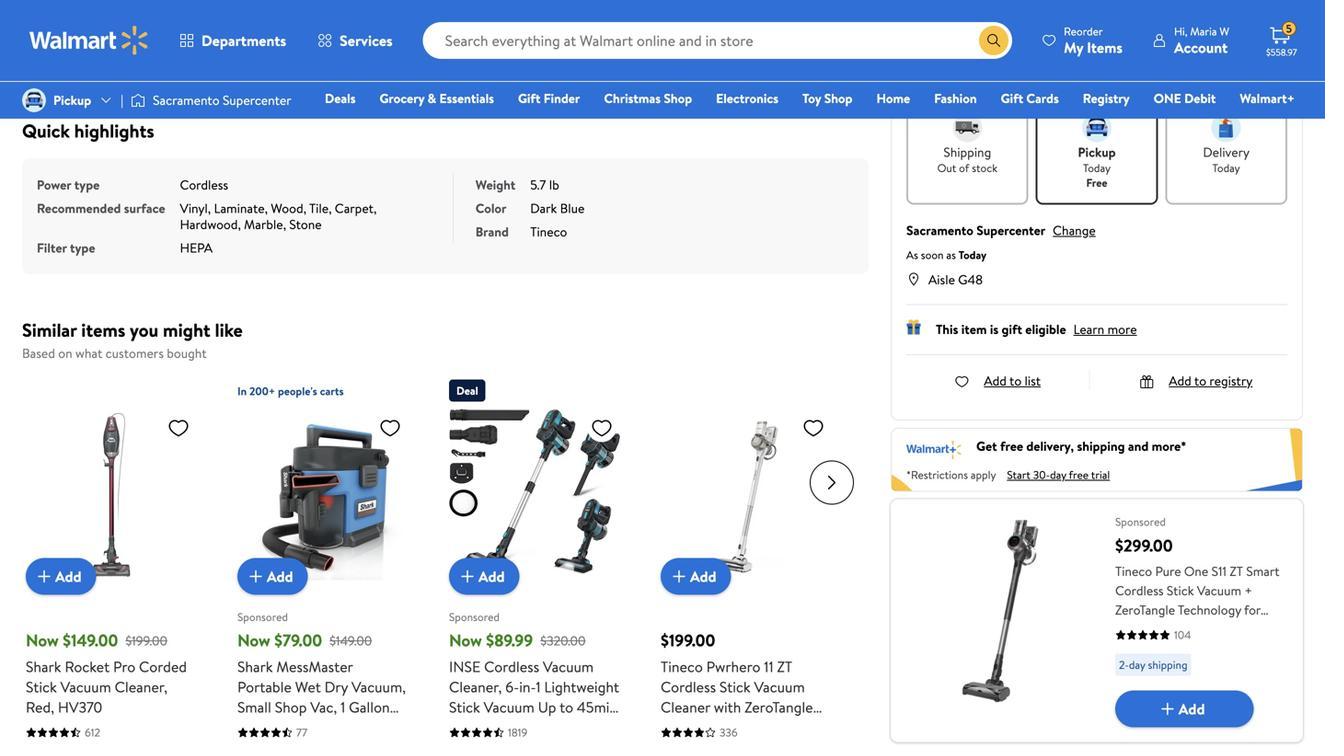 Task type: describe. For each thing, give the bounding box(es) containing it.
1 inside sponsored now $89.99 $320.00 inse cordless vacuum cleaner, 6-in-1 lightweight stick vacuum up to 45min runtime, vacuum cleaner with 220
[[536, 677, 541, 697]]

red,
[[26, 697, 54, 717]]

add to favorites list, inse cordless vacuum cleaner, 6-in-1 lightweight stick vacuum up to 45min runtime, vacuum cleaner with 2200mah rechargeable battery, powerful cordless stick vacuum for hardwood floor pet hair home car image
[[591, 416, 613, 439]]

in 200+ people's carts
[[237, 383, 344, 399]]

is
[[990, 320, 998, 338]]

trial
[[1091, 467, 1110, 483]]

gift cards link
[[992, 88, 1067, 108]]

vinyl,
[[180, 199, 211, 217]]

portable
[[237, 677, 292, 697]]

5
[[1286, 21, 1292, 37]]

w
[[1220, 23, 1229, 39]]

brush
[[661, 717, 697, 738]]

one
[[1154, 89, 1181, 107]]

essentials
[[439, 89, 494, 107]]

with inside $199.00 tineco pwrhero 11 zt cordless stick vacuum cleaner with zerotangle brush head for hard floor, carpet
[[714, 697, 741, 717]]

6-
[[505, 677, 519, 697]]

next image image
[[76, 81, 91, 96]]

add button for shark messmaster portable wet dry vacuum, small shop vac, 1 gallon capacity, corded, handheld, for pets & cars, anybag technology, self-cleaning, powerful suction, for tough wet & dry messes, vs100 image at left bottom
[[237, 558, 308, 595]]

gift
[[1002, 320, 1022, 338]]

hard inside sponsored $299.00 tineco pure one s11 zt smart cordless stick vacuum + zerotangle technology for hard floors/carpet
[[1115, 620, 1143, 638]]

add button for "inse cordless vacuum cleaner, 6-in-1 lightweight stick vacuum up to 45min runtime, vacuum cleaner with 2200mah rechargeable battery, powerful cordless stick vacuum for hardwood floor pet hair home car" 'image' at bottom
[[449, 558, 519, 595]]

change button
[[1053, 221, 1096, 239]]

pro
[[113, 657, 135, 677]]

finder
[[544, 89, 580, 107]]

shark inside sponsored now $79.00 $149.00 shark messmaster portable wet dry vacuum, small shop vac, 1 gallon capacity, corded, handheld, for pets & c
[[237, 657, 273, 677]]

walmart+ link
[[1231, 88, 1303, 108]]

shipping inside $299.00 'group'
[[1148, 657, 1187, 673]]

reorder my items
[[1064, 23, 1123, 58]]

electronics
[[716, 89, 778, 107]]

add to favorites list, shark messmaster portable wet dry vacuum, small shop vac, 1 gallon capacity, corded, handheld, for pets & cars, anybag technology, self-cleaning, powerful suction, for tough wet & dry messes, vs100 image
[[379, 416, 401, 439]]

& inside sponsored now $79.00 $149.00 shark messmaster portable wet dry vacuum, small shop vac, 1 gallon capacity, corded, handheld, for pets & c
[[359, 738, 369, 748]]

more
[[1107, 320, 1137, 338]]

pickup for pickup
[[53, 91, 91, 109]]

gift for gift cards
[[1001, 89, 1023, 107]]

s11
[[1211, 562, 1227, 580]]

Search search field
[[423, 22, 1012, 59]]

vac,
[[310, 697, 337, 717]]

delivery today
[[1203, 143, 1250, 176]]

capacity,
[[237, 717, 296, 738]]

shop inside sponsored now $79.00 $149.00 shark messmaster portable wet dry vacuum, small shop vac, 1 gallon capacity, corded, handheld, for pets & c
[[275, 697, 307, 717]]

shipping inside banner
[[1077, 437, 1125, 455]]

account
[[1174, 37, 1228, 58]]

type inside vinyl, laminate, wood, tile, carpet, hardwood, marble, stone filter type
[[70, 239, 95, 257]]

30-
[[1033, 467, 1050, 483]]

you
[[130, 317, 158, 343]]

1819
[[508, 725, 527, 740]]

$199.00 tineco pwrhero 11 zt cordless stick vacuum cleaner with zerotangle brush head for hard floor, carpet
[[661, 629, 831, 748]]

registry
[[1209, 372, 1253, 389]]

today inside sacramento supercenter change as soon as today
[[959, 247, 986, 262]]

shark messmaster portable wet dry vacuum, small shop vac, 1 gallon capacity, corded, handheld, for pets & cars, anybag technology, self-cleaning, powerful suction, for tough wet & dry messes, vs100 image
[[237, 409, 409, 580]]

carts
[[320, 383, 344, 399]]

get free delivery, shipping and more* banner
[[891, 428, 1303, 492]]

*restrictions apply
[[906, 467, 996, 483]]

stick inside $199.00 tineco pwrhero 11 zt cordless stick vacuum cleaner with zerotangle brush head for hard floor, carpet
[[719, 677, 751, 697]]

floor,
[[795, 717, 831, 738]]

quick
[[22, 118, 70, 144]]

add to cart image inside $299.00 'group'
[[1157, 698, 1179, 720]]

$320.00
[[540, 631, 586, 649]]

vacuum inside sponsored $299.00 tineco pure one s11 zt smart cordless stick vacuum + zerotangle technology for hard floors/carpet
[[1197, 582, 1241, 600]]

stick inside now $149.00 $199.00 shark rocket pro corded stick vacuum cleaner, red, hv370
[[26, 677, 57, 697]]

power type
[[37, 176, 100, 194]]

pure
[[1155, 562, 1181, 580]]

items
[[1087, 37, 1123, 58]]

how you'll get this item:
[[906, 69, 1081, 92]]

filter
[[37, 239, 67, 257]]

walmart plus image
[[906, 437, 962, 459]]

of
[[959, 160, 969, 176]]

brand
[[476, 223, 509, 241]]

hi, maria w account
[[1174, 23, 1229, 58]]

add to favorites list, tineco pwrhero 11 zt cordless stick vacuum cleaner with zerotangle brush head for hard floor, carpet image
[[802, 416, 824, 439]]

add button inside $299.00 'group'
[[1115, 691, 1254, 727]]

now inside now $149.00 $199.00 shark rocket pro corded stick vacuum cleaner, red, hv370
[[26, 629, 59, 652]]

sponsored $299.00 tineco pure one s11 zt smart cordless stick vacuum + zerotangle technology for hard floors/carpet
[[1115, 514, 1280, 638]]

gifting made easy image
[[906, 320, 921, 334]]

christmas
[[604, 89, 661, 107]]

this
[[1013, 69, 1040, 92]]

stone
[[289, 215, 322, 233]]

zerotangle inside $199.00 tineco pwrhero 11 zt cordless stick vacuum cleaner with zerotangle brush head for hard floor, carpet
[[745, 697, 813, 717]]

gift for gift finder
[[518, 89, 541, 107]]

add to cart image for now $89.99
[[456, 565, 478, 588]]

as
[[906, 247, 918, 262]]

vacuum inside now $149.00 $199.00 shark rocket pro corded stick vacuum cleaner, red, hv370
[[60, 677, 111, 697]]

highlights
[[74, 118, 154, 144]]

one debit link
[[1145, 88, 1224, 108]]

add button for 'shark rocket pro corded stick vacuum cleaner, red, hv370' image
[[26, 558, 96, 595]]

product group containing now $79.00
[[237, 372, 409, 748]]

as
[[946, 247, 956, 262]]

stock
[[972, 160, 998, 176]]

shop for christmas shop
[[664, 89, 692, 107]]

lb
[[549, 176, 559, 194]]

this
[[936, 320, 958, 338]]

Walmart Site-Wide search field
[[423, 22, 1012, 59]]

inse
[[449, 657, 481, 677]]

out
[[937, 160, 956, 176]]

tineco inside $199.00 tineco pwrhero 11 zt cordless stick vacuum cleaner with zerotangle brush head for hard floor, carpet
[[661, 657, 703, 677]]

1 inside sponsored now $79.00 $149.00 shark messmaster portable wet dry vacuum, small shop vac, 1 gallon capacity, corded, handheld, for pets & c
[[341, 697, 345, 717]]

product group containing now $149.00
[[26, 372, 197, 748]]

toy shop link
[[794, 88, 861, 108]]

cleaner, inside sponsored now $89.99 $320.00 inse cordless vacuum cleaner, 6-in-1 lightweight stick vacuum up to 45min runtime, vacuum cleaner with 220
[[449, 677, 502, 697]]

items
[[81, 317, 125, 343]]

color
[[476, 199, 507, 217]]

$558.97
[[1266, 46, 1297, 58]]

$299.00 group
[[891, 499, 1303, 742]]

cleaner inside $199.00 tineco pwrhero 11 zt cordless stick vacuum cleaner with zerotangle brush head for hard floor, carpet
[[661, 697, 710, 717]]

add inside $299.00 'group'
[[1179, 699, 1205, 719]]

pickup today free
[[1078, 143, 1116, 190]]

pickup for pickup today free
[[1078, 143, 1116, 161]]

$149.00 inside sponsored now $79.00 $149.00 shark messmaster portable wet dry vacuum, small shop vac, 1 gallon capacity, corded, handheld, for pets & c
[[330, 631, 372, 649]]

2-
[[1119, 657, 1129, 673]]

sponsored for $89.99
[[449, 609, 500, 625]]

2-day shipping
[[1119, 657, 1187, 673]]

this item is gift eligible learn more
[[936, 320, 1137, 338]]

1 horizontal spatial &
[[428, 89, 436, 107]]

day inside get free delivery, shipping and more* banner
[[1050, 467, 1066, 483]]

aisle
[[928, 270, 955, 288]]

similar items you might like based on what customers bought
[[22, 317, 243, 362]]

customers
[[106, 344, 164, 362]]

pwrhero
[[706, 657, 760, 677]]

up
[[538, 697, 556, 717]]

product group containing now $89.99
[[449, 372, 620, 748]]

for inside sponsored $299.00 tineco pure one s11 zt smart cordless stick vacuum + zerotangle technology for hard floors/carpet
[[1244, 601, 1261, 619]]

eligible
[[1025, 320, 1066, 338]]

sacramento for sacramento supercenter change as soon as today
[[906, 221, 973, 239]]

sacramento supercenter change as soon as today
[[906, 221, 1096, 262]]

surface
[[124, 199, 165, 217]]

for inside sponsored now $79.00 $149.00 shark messmaster portable wet dry vacuum, small shop vac, 1 gallon capacity, corded, handheld, for pets & c
[[305, 738, 324, 748]]

shipping out of stock
[[937, 143, 998, 176]]



Task type: vqa. For each thing, say whether or not it's contained in the screenshot.
'Tineco S10 Zt Smart Cordless Stick Vacuum Cleaner With Zerotangle Brush Head For Hard Floors/Carpet - Image 5 Of 10'
yes



Task type: locate. For each thing, give the bounding box(es) containing it.
2 horizontal spatial shop
[[824, 89, 852, 107]]

0 horizontal spatial  image
[[22, 88, 46, 112]]

1 horizontal spatial shark
[[237, 657, 273, 677]]

stick down inse
[[449, 697, 480, 717]]

& right pets
[[359, 738, 369, 748]]

home link
[[868, 88, 918, 108]]

1 vertical spatial shipping
[[1148, 657, 1187, 673]]

sacramento supercenter
[[153, 91, 291, 109]]

learn more button
[[1073, 320, 1137, 338]]

on
[[58, 344, 72, 362]]

3 now from the left
[[449, 629, 482, 652]]

dark
[[530, 199, 557, 217]]

free
[[1086, 175, 1107, 190]]

pickup down intent image for pickup
[[1078, 143, 1116, 161]]

for left pets
[[305, 738, 324, 748]]

sacramento up soon
[[906, 221, 973, 239]]

sponsored up $89.99
[[449, 609, 500, 625]]

grocery & essentials
[[380, 89, 494, 107]]

0 horizontal spatial add to cart image
[[245, 565, 267, 588]]

612
[[85, 725, 100, 740]]

shark inside now $149.00 $199.00 shark rocket pro corded stick vacuum cleaner, red, hv370
[[26, 657, 61, 677]]

supercenter inside sacramento supercenter change as soon as today
[[976, 221, 1045, 239]]

grocery & essentials link
[[371, 88, 502, 108]]

hard inside $199.00 tineco pwrhero 11 zt cordless stick vacuum cleaner with zerotangle brush head for hard floor, carpet
[[760, 717, 791, 738]]

3-year plan - $23.24
[[997, 9, 1105, 27]]

200+
[[249, 383, 275, 399]]

stick inside sponsored now $89.99 $320.00 inse cordless vacuum cleaner, 6-in-1 lightweight stick vacuum up to 45min runtime, vacuum cleaner with 220
[[449, 697, 480, 717]]

1 gift from the left
[[518, 89, 541, 107]]

add to cart image for now
[[33, 565, 55, 588]]

1 horizontal spatial hard
[[1115, 620, 1143, 638]]

2 cleaner, from the left
[[449, 677, 502, 697]]

quick highlights
[[22, 118, 154, 144]]

search icon image
[[986, 33, 1001, 48]]

 image for pickup
[[22, 88, 46, 112]]

inse cordless vacuum cleaner, 6-in-1 lightweight stick vacuum up to 45min runtime, vacuum cleaner with 2200mah rechargeable battery, powerful cordless stick vacuum for hardwood floor pet hair home car image
[[449, 409, 620, 580]]

 image
[[22, 88, 46, 112], [131, 91, 145, 109]]

deals link
[[317, 88, 364, 108]]

sponsored inside sponsored now $79.00 $149.00 shark messmaster portable wet dry vacuum, small shop vac, 1 gallon capacity, corded, handheld, for pets & c
[[237, 609, 288, 625]]

0 horizontal spatial shop
[[275, 697, 307, 717]]

get
[[976, 437, 997, 455]]

tineco left pwrhero
[[661, 657, 703, 677]]

day inside $299.00 'group'
[[1129, 657, 1145, 673]]

hepa
[[180, 239, 213, 257]]

2 horizontal spatial add to cart image
[[1157, 698, 1179, 720]]

now up inse
[[449, 629, 482, 652]]

3-Year plan - $23.24 checkbox
[[969, 10, 985, 27]]

vacuum up 1819
[[484, 697, 534, 717]]

4 product group from the left
[[661, 372, 832, 748]]

sacramento inside sacramento supercenter change as soon as today
[[906, 221, 973, 239]]

smart
[[1246, 562, 1280, 580]]

vacuum left the pro
[[60, 677, 111, 697]]

$299.00
[[1115, 534, 1173, 557]]

runtime,
[[449, 717, 506, 738]]

now left $79.00
[[237, 629, 270, 652]]

1 shark from the left
[[26, 657, 61, 677]]

pickup up quick highlights
[[53, 91, 91, 109]]

shop up 77
[[275, 697, 307, 717]]

now $149.00 $199.00 shark rocket pro corded stick vacuum cleaner, red, hv370
[[26, 629, 187, 717]]

1 horizontal spatial day
[[1129, 657, 1145, 673]]

cleaner, right rocket
[[115, 677, 167, 697]]

with up 336
[[714, 697, 741, 717]]

0 horizontal spatial cleaner,
[[115, 677, 167, 697]]

grocery
[[380, 89, 424, 107]]

104
[[1174, 627, 1191, 643]]

1 right 6-
[[536, 677, 541, 697]]

$149.00 up messmaster
[[330, 631, 372, 649]]

dry
[[324, 677, 348, 697]]

shop for toy shop
[[824, 89, 852, 107]]

1 horizontal spatial add to cart image
[[456, 565, 478, 588]]

christmas shop
[[604, 89, 692, 107]]

for down +
[[1244, 601, 1261, 619]]

0 horizontal spatial with
[[449, 738, 476, 748]]

1 horizontal spatial to
[[1009, 372, 1022, 389]]

now for now $79.00
[[237, 629, 270, 652]]

cleaner, inside now $149.00 $199.00 shark rocket pro corded stick vacuum cleaner, red, hv370
[[115, 677, 167, 697]]

today right as at the right
[[959, 247, 986, 262]]

laminate,
[[214, 199, 268, 217]]

learn
[[1073, 320, 1104, 338]]

shop
[[664, 89, 692, 107], [824, 89, 852, 107], [275, 697, 307, 717]]

1 horizontal spatial add to cart image
[[668, 565, 690, 588]]

tineco s10 zt smart cordless stick vacuum cleaner with zerotangle brush head for hard floors/carpet - image 5 of 10 image
[[31, 0, 139, 64]]

vacuum up floor,
[[754, 677, 805, 697]]

0 vertical spatial hard
[[1115, 620, 1143, 638]]

supercenter
[[223, 91, 291, 109], [976, 221, 1045, 239]]

sacramento right '|'
[[153, 91, 220, 109]]

0 vertical spatial free
[[1000, 437, 1023, 455]]

0 horizontal spatial shipping
[[1077, 437, 1125, 455]]

2 horizontal spatial for
[[1244, 601, 1261, 619]]

1 horizontal spatial sacramento
[[906, 221, 973, 239]]

product group
[[26, 372, 197, 748], [237, 372, 409, 748], [449, 372, 620, 748], [661, 372, 832, 748]]

gift
[[518, 89, 541, 107], [1001, 89, 1023, 107]]

1 horizontal spatial $199.00
[[661, 629, 715, 652]]

to inside sponsored now $89.99 $320.00 inse cordless vacuum cleaner, 6-in-1 lightweight stick vacuum up to 45min runtime, vacuum cleaner with 220
[[560, 697, 573, 717]]

for inside $199.00 tineco pwrhero 11 zt cordless stick vacuum cleaner with zerotangle brush head for hard floor, carpet
[[737, 717, 756, 738]]

shop right christmas
[[664, 89, 692, 107]]

2 shark from the left
[[237, 657, 273, 677]]

walmart image
[[29, 26, 149, 55]]

cordless down 'pure'
[[1115, 582, 1164, 600]]

supercenter for sacramento supercenter
[[223, 91, 291, 109]]

cordless inside sponsored now $89.99 $320.00 inse cordless vacuum cleaner, 6-in-1 lightweight stick vacuum up to 45min runtime, vacuum cleaner with 220
[[484, 657, 539, 677]]

intent image for delivery image
[[1212, 112, 1241, 142]]

to left 'list'
[[1009, 372, 1022, 389]]

type up recommended
[[74, 176, 100, 194]]

1 add to cart image from the left
[[245, 565, 267, 588]]

1 horizontal spatial free
[[1069, 467, 1089, 483]]

1 vertical spatial tineco
[[1115, 562, 1152, 580]]

now up red,
[[26, 629, 59, 652]]

2 gift from the left
[[1001, 89, 1023, 107]]

1 vertical spatial type
[[70, 239, 95, 257]]

2 horizontal spatial now
[[449, 629, 482, 652]]

1 product group from the left
[[26, 372, 197, 748]]

& right grocery
[[428, 89, 436, 107]]

type right the filter
[[70, 239, 95, 257]]

0 horizontal spatial day
[[1050, 467, 1066, 483]]

$199.00 inside now $149.00 $199.00 shark rocket pro corded stick vacuum cleaner, red, hv370
[[125, 631, 167, 649]]

1 vertical spatial with
[[449, 738, 476, 748]]

1 now from the left
[[26, 629, 59, 652]]

sponsored up $79.00
[[237, 609, 288, 625]]

shark up small
[[237, 657, 273, 677]]

sponsored inside sponsored now $89.99 $320.00 inse cordless vacuum cleaner, 6-in-1 lightweight stick vacuum up to 45min runtime, vacuum cleaner with 220
[[449, 609, 500, 625]]

services button
[[302, 18, 408, 63]]

add button
[[26, 558, 96, 595], [237, 558, 308, 595], [449, 558, 519, 595], [661, 558, 731, 595], [1115, 691, 1254, 727]]

$199.00 inside $199.00 tineco pwrhero 11 zt cordless stick vacuum cleaner with zerotangle brush head for hard floor, carpet
[[661, 629, 715, 652]]

0 vertical spatial shipping
[[1077, 437, 1125, 455]]

vacuum down in- at the left bottom
[[510, 717, 561, 738]]

 image up quick
[[22, 88, 46, 112]]

to for list
[[1009, 372, 1022, 389]]

tineco pure one s11 zt smart cordless stick vacuum + zerotangle technology for hard floors/carpet image
[[905, 514, 1100, 709]]

sponsored up $299.00
[[1115, 514, 1166, 530]]

gift cards
[[1001, 89, 1059, 107]]

0 horizontal spatial pickup
[[53, 91, 91, 109]]

deals
[[325, 89, 356, 107]]

supercenter for sacramento supercenter change as soon as today
[[976, 221, 1045, 239]]

shipping
[[1077, 437, 1125, 455], [1148, 657, 1187, 673]]

2 horizontal spatial today
[[1212, 160, 1240, 176]]

1 vertical spatial day
[[1129, 657, 1145, 673]]

0 horizontal spatial supercenter
[[223, 91, 291, 109]]

messmaster
[[276, 657, 353, 677]]

0 horizontal spatial now
[[26, 629, 59, 652]]

0 horizontal spatial gift
[[518, 89, 541, 107]]

intent image for pickup image
[[1082, 112, 1112, 142]]

1 horizontal spatial shipping
[[1148, 657, 1187, 673]]

1 horizontal spatial shop
[[664, 89, 692, 107]]

0 horizontal spatial to
[[560, 697, 573, 717]]

$199.00 up "corded"
[[125, 631, 167, 649]]

gift finder
[[518, 89, 580, 107]]

cordless down $89.99
[[484, 657, 539, 677]]

product group containing $199.00
[[661, 372, 832, 748]]

2 add to cart image from the left
[[456, 565, 478, 588]]

free left trial in the bottom right of the page
[[1069, 467, 1089, 483]]

maria
[[1190, 23, 1217, 39]]

start
[[1007, 467, 1030, 483]]

aisle g48
[[928, 270, 983, 288]]

$149.00
[[63, 629, 118, 652], [330, 631, 372, 649]]

departments
[[202, 30, 286, 51]]

now inside sponsored now $89.99 $320.00 inse cordless vacuum cleaner, 6-in-1 lightweight stick vacuum up to 45min runtime, vacuum cleaner with 220
[[449, 629, 482, 652]]

1 horizontal spatial with
[[714, 697, 741, 717]]

0 horizontal spatial for
[[305, 738, 324, 748]]

item
[[961, 320, 987, 338]]

add to cart image for now $79.00
[[245, 565, 267, 588]]

zerotangle up floors/carpet
[[1115, 601, 1175, 619]]

cleaner inside sponsored now $89.99 $320.00 inse cordless vacuum cleaner, 6-in-1 lightweight stick vacuum up to 45min runtime, vacuum cleaner with 220
[[564, 717, 614, 738]]

corded,
[[300, 717, 351, 738]]

zt inside sponsored $299.00 tineco pure one s11 zt smart cordless stick vacuum + zerotangle technology for hard floors/carpet
[[1230, 562, 1243, 580]]

to left the registry
[[1194, 372, 1206, 389]]

with left 1819
[[449, 738, 476, 748]]

1 cleaner, from the left
[[115, 677, 167, 697]]

today inside delivery today
[[1212, 160, 1240, 176]]

today down intent image for delivery
[[1212, 160, 1240, 176]]

zt right the "11"
[[777, 657, 792, 677]]

add to favorites list, shark rocket pro corded stick vacuum cleaner, red, hv370 image
[[167, 416, 190, 439]]

0 vertical spatial zt
[[1230, 562, 1243, 580]]

+
[[1244, 582, 1252, 600]]

cleaner down "lightweight"
[[564, 717, 614, 738]]

0 horizontal spatial cleaner
[[564, 717, 614, 738]]

3 product group from the left
[[449, 372, 620, 748]]

add to cart image
[[33, 565, 55, 588], [668, 565, 690, 588], [1157, 698, 1179, 720]]

debit
[[1184, 89, 1216, 107]]

intent image for shipping image
[[953, 112, 982, 142]]

now for now $89.99
[[449, 629, 482, 652]]

1 horizontal spatial now
[[237, 629, 270, 652]]

1 horizontal spatial pickup
[[1078, 143, 1116, 161]]

0 horizontal spatial sponsored
[[237, 609, 288, 625]]

supercenter left change
[[976, 221, 1045, 239]]

0 horizontal spatial zt
[[777, 657, 792, 677]]

hard up 2-
[[1115, 620, 1143, 638]]

shark
[[26, 657, 61, 677], [237, 657, 273, 677]]

carpet
[[661, 738, 705, 748]]

next slide for similar items you might like list image
[[810, 461, 854, 505]]

11
[[764, 657, 774, 677]]

similar
[[22, 317, 77, 343]]

with inside sponsored now $89.99 $320.00 inse cordless vacuum cleaner, 6-in-1 lightweight stick vacuum up to 45min runtime, vacuum cleaner with 220
[[449, 738, 476, 748]]

shipping down 104
[[1148, 657, 1187, 673]]

in
[[237, 383, 247, 399]]

zerotangle inside sponsored $299.00 tineco pure one s11 zt smart cordless stick vacuum + zerotangle technology for hard floors/carpet
[[1115, 601, 1175, 619]]

1 vertical spatial supercenter
[[976, 221, 1045, 239]]

zt right s11
[[1230, 562, 1243, 580]]

-
[[1060, 9, 1065, 27]]

tineco down $299.00
[[1115, 562, 1152, 580]]

0 horizontal spatial zerotangle
[[745, 697, 813, 717]]

you'll
[[943, 69, 981, 92]]

0 vertical spatial tineco
[[530, 223, 567, 241]]

pets
[[328, 738, 355, 748]]

1 horizontal spatial $149.00
[[330, 631, 372, 649]]

1 horizontal spatial  image
[[131, 91, 145, 109]]

1 vertical spatial pickup
[[1078, 143, 1116, 161]]

1 horizontal spatial tineco
[[661, 657, 703, 677]]

 image for sacramento supercenter
[[131, 91, 145, 109]]

0 horizontal spatial add to cart image
[[33, 565, 55, 588]]

tineco pwrhero 11 zt cordless stick vacuum cleaner with zerotangle brush head for hard floor, carpet image
[[661, 409, 832, 580]]

0 vertical spatial &
[[428, 89, 436, 107]]

stick inside sponsored $299.00 tineco pure one s11 zt smart cordless stick vacuum + zerotangle technology for hard floors/carpet
[[1167, 582, 1194, 600]]

0 horizontal spatial &
[[359, 738, 369, 748]]

sponsored for $79.00
[[237, 609, 288, 625]]

1 horizontal spatial 1
[[536, 677, 541, 697]]

 image right '|'
[[131, 91, 145, 109]]

head
[[701, 717, 734, 738]]

zt
[[1230, 562, 1243, 580], [777, 657, 792, 677]]

1 right vac,
[[341, 697, 345, 717]]

1 horizontal spatial sponsored
[[449, 609, 500, 625]]

cleaner, left 6-
[[449, 677, 502, 697]]

1 vertical spatial zt
[[777, 657, 792, 677]]

tile,
[[309, 199, 332, 217]]

add to cart image for $199.00
[[668, 565, 690, 588]]

1 horizontal spatial zerotangle
[[1115, 601, 1175, 619]]

year
[[1008, 9, 1031, 27]]

1 vertical spatial hard
[[760, 717, 791, 738]]

2 horizontal spatial sponsored
[[1115, 514, 1166, 530]]

stick left the hv370
[[26, 677, 57, 697]]

2 now from the left
[[237, 629, 270, 652]]

electronics link
[[708, 88, 787, 108]]

cordless up brush on the bottom
[[661, 677, 716, 697]]

power
[[37, 176, 71, 194]]

marble,
[[244, 215, 286, 233]]

add button for tineco pwrhero 11 zt cordless stick vacuum cleaner with zerotangle brush head for hard floor, carpet image
[[661, 558, 731, 595]]

0 vertical spatial zerotangle
[[1115, 601, 1175, 619]]

1 horizontal spatial cleaner
[[661, 697, 710, 717]]

gallon
[[349, 697, 390, 717]]

sponsored for tineco
[[1115, 514, 1166, 530]]

and
[[1128, 437, 1149, 455]]

0 horizontal spatial shark
[[26, 657, 61, 677]]

cordless up vinyl,
[[180, 176, 228, 194]]

$149.00 up rocket
[[63, 629, 118, 652]]

1 horizontal spatial gift
[[1001, 89, 1023, 107]]

fashion link
[[926, 88, 985, 108]]

cleaner up carpet on the bottom
[[661, 697, 710, 717]]

shop right toy
[[824, 89, 852, 107]]

tineco inside sponsored $299.00 tineco pure one s11 zt smart cordless stick vacuum + zerotangle technology for hard floors/carpet
[[1115, 562, 1152, 580]]

stick left the "11"
[[719, 677, 751, 697]]

free right get at the right
[[1000, 437, 1023, 455]]

1 vertical spatial zerotangle
[[745, 697, 813, 717]]

shipping up trial in the bottom right of the page
[[1077, 437, 1125, 455]]

$149.00 inside now $149.00 $199.00 shark rocket pro corded stick vacuum cleaner, red, hv370
[[63, 629, 118, 652]]

0 horizontal spatial sacramento
[[153, 91, 220, 109]]

1 vertical spatial sacramento
[[906, 221, 973, 239]]

based
[[22, 344, 55, 362]]

rocket
[[65, 657, 110, 677]]

sponsored inside sponsored $299.00 tineco pure one s11 zt smart cordless stick vacuum + zerotangle technology for hard floors/carpet
[[1115, 514, 1166, 530]]

corded
[[139, 657, 187, 677]]

vacuum inside $199.00 tineco pwrhero 11 zt cordless stick vacuum cleaner with zerotangle brush head for hard floor, carpet
[[754, 677, 805, 697]]

to right up at bottom
[[560, 697, 573, 717]]

walmart+
[[1240, 89, 1295, 107]]

floors/carpet
[[1146, 620, 1224, 638]]

cordless inside sponsored $299.00 tineco pure one s11 zt smart cordless stick vacuum + zerotangle technology for hard floors/carpet
[[1115, 582, 1164, 600]]

sponsored now $79.00 $149.00 shark messmaster portable wet dry vacuum, small shop vac, 1 gallon capacity, corded, handheld, for pets & c
[[237, 609, 406, 748]]

add to cart image
[[245, 565, 267, 588], [456, 565, 478, 588]]

today inside pickup today free
[[1083, 160, 1111, 176]]

plan
[[1034, 9, 1057, 27]]

1 horizontal spatial for
[[737, 717, 756, 738]]

0 horizontal spatial hard
[[760, 717, 791, 738]]

sacramento for sacramento supercenter
[[153, 91, 220, 109]]

now
[[26, 629, 59, 652], [237, 629, 270, 652], [449, 629, 482, 652]]

day
[[1050, 467, 1066, 483], [1129, 657, 1145, 673]]

now inside sponsored now $79.00 $149.00 shark messmaster portable wet dry vacuum, small shop vac, 1 gallon capacity, corded, handheld, for pets & c
[[237, 629, 270, 652]]

0 horizontal spatial free
[[1000, 437, 1023, 455]]

0 vertical spatial with
[[714, 697, 741, 717]]

0 vertical spatial pickup
[[53, 91, 91, 109]]

sponsored now $89.99 $320.00 inse cordless vacuum cleaner, 6-in-1 lightweight stick vacuum up to 45min runtime, vacuum cleaner with 220
[[449, 609, 619, 748]]

0 horizontal spatial 1
[[341, 697, 345, 717]]

today down intent image for pickup
[[1083, 160, 1111, 176]]

dark blue brand
[[476, 199, 585, 241]]

2 horizontal spatial to
[[1194, 372, 1206, 389]]

tineco down 'dark'
[[530, 223, 567, 241]]

$89.99
[[486, 629, 533, 652]]

0 horizontal spatial $199.00
[[125, 631, 167, 649]]

vacuum down s11
[[1197, 582, 1241, 600]]

0 horizontal spatial $149.00
[[63, 629, 118, 652]]

1 horizontal spatial cleaner,
[[449, 677, 502, 697]]

stick down 'pure'
[[1167, 582, 1194, 600]]

today for pickup
[[1083, 160, 1111, 176]]

shark rocket pro corded stick vacuum cleaner, red, hv370 image
[[26, 409, 197, 580]]

0 vertical spatial sacramento
[[153, 91, 220, 109]]

2 vertical spatial tineco
[[661, 657, 703, 677]]

0 vertical spatial day
[[1050, 467, 1066, 483]]

cordless inside $199.00 tineco pwrhero 11 zt cordless stick vacuum cleaner with zerotangle brush head for hard floor, carpet
[[661, 677, 716, 697]]

shark up red,
[[26, 657, 61, 677]]

vacuum down $320.00
[[543, 657, 594, 677]]

1 vertical spatial free
[[1069, 467, 1089, 483]]

cleaner,
[[115, 677, 167, 697], [449, 677, 502, 697]]

0 vertical spatial type
[[74, 176, 100, 194]]

0 vertical spatial supercenter
[[223, 91, 291, 109]]

for right head
[[737, 717, 756, 738]]

0 horizontal spatial tineco
[[530, 223, 567, 241]]

toy
[[802, 89, 821, 107]]

handheld,
[[237, 738, 302, 748]]

vinyl, laminate, wood, tile, carpet, hardwood, marble, stone filter type
[[37, 199, 377, 257]]

list
[[1025, 372, 1041, 389]]

how
[[906, 69, 939, 92]]

hard left floor,
[[760, 717, 791, 738]]

to for registry
[[1194, 372, 1206, 389]]

supercenter down 'departments'
[[223, 91, 291, 109]]

1 horizontal spatial supercenter
[[976, 221, 1045, 239]]

2 product group from the left
[[237, 372, 409, 748]]

cordless inside cordless recommended surface
[[180, 176, 228, 194]]

today for delivery
[[1212, 160, 1240, 176]]

0 horizontal spatial today
[[959, 247, 986, 262]]

zerotangle down the "11"
[[745, 697, 813, 717]]

zt inside $199.00 tineco pwrhero 11 zt cordless stick vacuum cleaner with zerotangle brush head for hard floor, carpet
[[777, 657, 792, 677]]

2 horizontal spatial tineco
[[1115, 562, 1152, 580]]

$199.00 up pwrhero
[[661, 629, 715, 652]]

1 vertical spatial &
[[359, 738, 369, 748]]

1 horizontal spatial zt
[[1230, 562, 1243, 580]]

add to registry
[[1169, 372, 1253, 389]]

1 horizontal spatial today
[[1083, 160, 1111, 176]]



